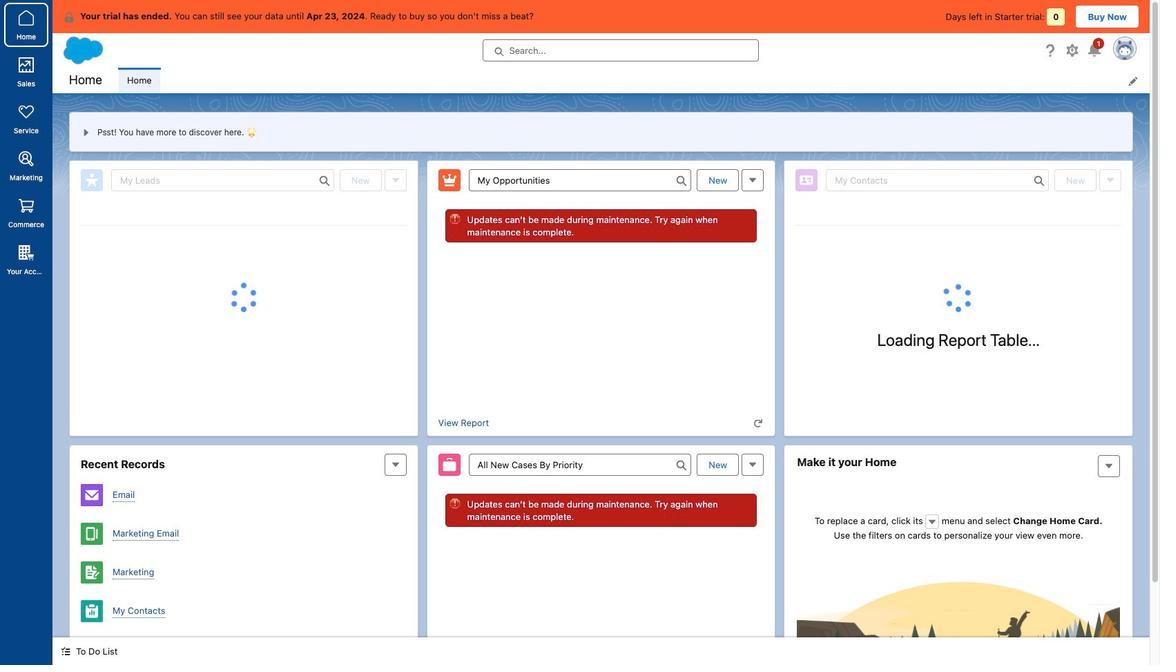 Task type: vqa. For each thing, say whether or not it's contained in the screenshot.
Communication Subscription Channel Type icon
yes



Task type: describe. For each thing, give the bounding box(es) containing it.
0 vertical spatial text default image
[[64, 12, 75, 23]]

2 grid from the left
[[796, 225, 1122, 226]]

1 grid from the left
[[81, 225, 407, 226]]

report image
[[81, 600, 103, 622]]

Select an Option text field
[[469, 454, 692, 476]]

1 vertical spatial text default image
[[754, 419, 763, 428]]

Select an Option text field
[[469, 169, 692, 191]]

2 error image from the top
[[449, 498, 460, 509]]



Task type: locate. For each thing, give the bounding box(es) containing it.
error image
[[449, 213, 460, 224], [449, 498, 460, 509]]

engagement channel type image
[[81, 484, 103, 506]]

0 horizontal spatial grid
[[81, 225, 407, 226]]

account image
[[81, 639, 103, 661]]

grid
[[81, 225, 407, 226], [796, 225, 1122, 226]]

0 vertical spatial error image
[[449, 213, 460, 224]]

text default image
[[64, 12, 75, 23], [754, 419, 763, 428], [61, 647, 70, 656]]

1 vertical spatial error image
[[449, 498, 460, 509]]

1 horizontal spatial grid
[[796, 225, 1122, 226]]

communication subscription channel type image
[[81, 523, 103, 545]]

communication subscription image
[[81, 561, 103, 584]]

text default image
[[928, 517, 937, 527]]

2 vertical spatial text default image
[[61, 647, 70, 656]]

list
[[119, 68, 1150, 93]]

1 error image from the top
[[449, 213, 460, 224]]



